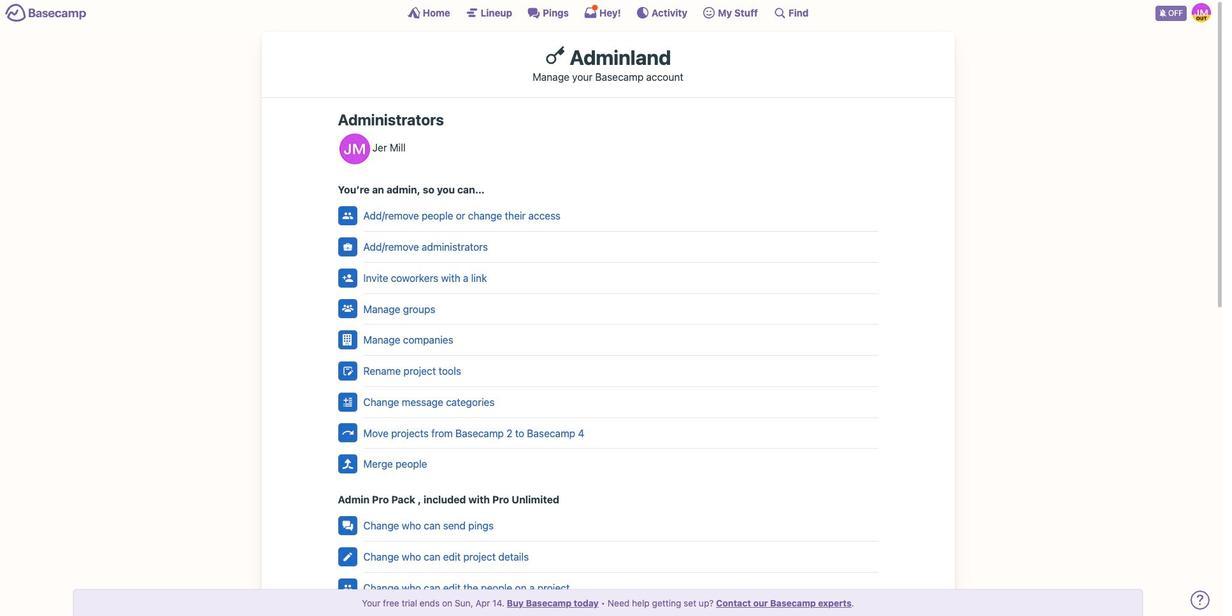 Task type: describe. For each thing, give the bounding box(es) containing it.
switch accounts image
[[5, 3, 87, 23]]

main element
[[0, 0, 1216, 25]]



Task type: vqa. For each thing, say whether or not it's contained in the screenshot.
Jer Mill image to the right
yes



Task type: locate. For each thing, give the bounding box(es) containing it.
0 vertical spatial jer mill image
[[1192, 3, 1211, 22]]

1 horizontal spatial jer mill image
[[1192, 3, 1211, 22]]

0 horizontal spatial jer mill image
[[339, 134, 370, 164]]

jer mill image
[[1192, 3, 1211, 22], [339, 134, 370, 164]]

keyboard shortcut: ⌘ + / image
[[773, 6, 786, 19]]

1 vertical spatial jer mill image
[[339, 134, 370, 164]]



